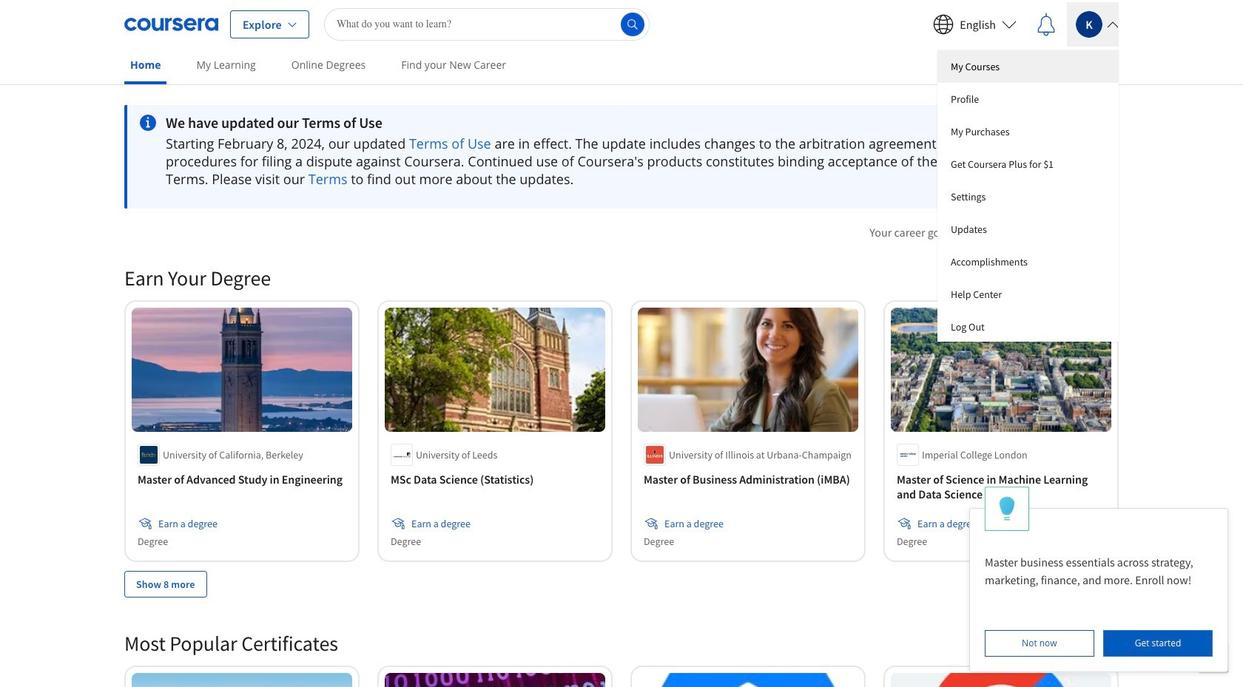 Task type: describe. For each thing, give the bounding box(es) containing it.
alice element
[[969, 487, 1228, 673]]

What do you want to learn? text field
[[324, 8, 650, 40]]

information: we have updated our terms of use element
[[166, 114, 1013, 132]]

earn your degree collection element
[[115, 241, 1128, 621]]

most popular certificates collection element
[[115, 606, 1128, 687]]



Task type: vqa. For each thing, say whether or not it's contained in the screenshot.
Alice element
yes



Task type: locate. For each thing, give the bounding box(es) containing it.
lightbulb tip image
[[999, 496, 1015, 522]]

coursera image
[[124, 12, 218, 36]]

region
[[715, 244, 1196, 374]]

help center image
[[1205, 649, 1222, 667]]

menu
[[938, 50, 1119, 341]]

None search field
[[324, 8, 650, 40]]



